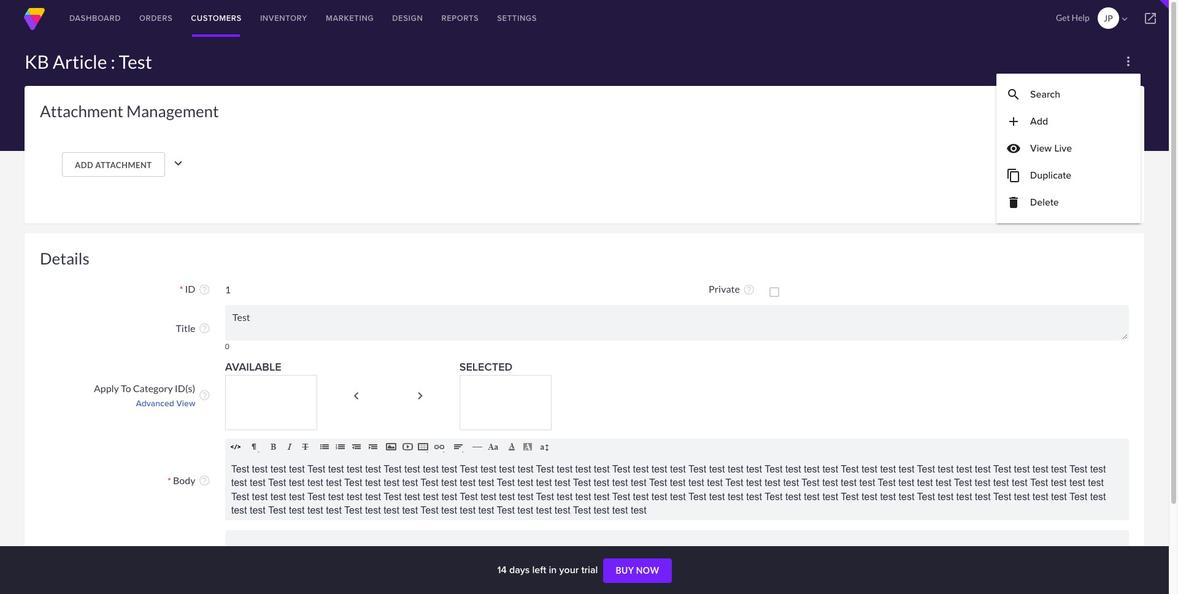 Task type: vqa. For each thing, say whether or not it's contained in the screenshot.
leftmost |
no



Task type: describe. For each thing, give the bounding box(es) containing it.
view live
[[1030, 141, 1072, 155]]

advanced view link
[[40, 397, 195, 409]]


[[1119, 13, 1130, 25]]

buy now link
[[604, 559, 672, 583]]

* for * id help_outline
[[180, 284, 183, 295]]

* body help_outline
[[168, 474, 211, 487]]

help_outline inside keywords help_outline
[[198, 548, 211, 560]]

kb
[[25, 50, 49, 72]]

buy now
[[616, 565, 660, 576]]

advanced
[[136, 397, 174, 409]]

1 vertical spatial attachment
[[95, 160, 152, 170]]

customers
[[191, 12, 242, 24]]

add for add
[[1030, 114, 1048, 128]]

jp
[[1104, 13, 1113, 23]]

settings
[[497, 12, 537, 24]]

14 days left in your trial
[[497, 563, 601, 577]]

dashboard link
[[60, 0, 130, 37]]

help_outline inside * id help_outline
[[198, 283, 211, 296]]


[[1143, 11, 1158, 26]]

next
[[401, 403, 460, 418]]

category
[[133, 382, 173, 394]]

reports
[[442, 12, 479, 24]]

test test test test test test test test test test test test test test test test test test test test test test test test test test test test test test test test test test test test test test test test test test test test test test test test test test test test test test test test test test test test test test test test test test test test test test test test test test test test test test test test test test test test test test test test test test test test test test test test test test test test test test test test test test test test test test test test test test test test test test test test test test test test test test test test test test test test test test test test test test test test test test test test test test test test test test test test test test test test test test test test
[[231, 464, 1106, 516]]

days
[[509, 563, 530, 577]]

orders
[[139, 12, 173, 24]]

get help
[[1056, 12, 1090, 23]]

0 vertical spatial attachment
[[40, 101, 123, 121]]

in
[[549, 563, 557, 577]]

1
[[225, 284, 231, 295]]

add attachment link
[[62, 152, 165, 177]]

trial
[[581, 563, 598, 577]]

content_copy
[[1007, 168, 1021, 183]]

* id help_outline
[[180, 283, 211, 296]]

apply
[[94, 382, 119, 394]]

help_outline inside private help_outline
[[743, 283, 755, 296]]

id(s)
[[175, 382, 195, 394]]

delete
[[1007, 195, 1021, 210]]

* for * body help_outline
[[168, 475, 171, 486]]

body
[[173, 474, 195, 486]]

private help_outline
[[709, 283, 755, 296]]

management
[[126, 101, 219, 121]]

search
[[1030, 87, 1061, 101]]

to
[[121, 382, 131, 394]]



Task type: locate. For each thing, give the bounding box(es) containing it.
help_outline right id
[[198, 283, 211, 296]]

buy
[[616, 565, 634, 576]]

0 vertical spatial add
[[1030, 114, 1048, 128]]

design
[[392, 12, 423, 24]]

next link
[[388, 382, 460, 418]]

help_outline inside apply to category id(s) advanced view help_outline
[[198, 389, 211, 402]]

test
[[119, 50, 152, 72], [231, 464, 249, 474], [307, 464, 325, 474], [384, 464, 402, 474], [460, 464, 478, 474], [536, 464, 554, 474], [612, 464, 630, 474], [689, 464, 707, 474], [765, 464, 783, 474], [841, 464, 859, 474], [917, 464, 935, 474], [994, 464, 1012, 474], [1070, 464, 1088, 474], [268, 478, 286, 488], [344, 478, 362, 488], [421, 478, 439, 488], [497, 478, 515, 488], [573, 478, 591, 488], [649, 478, 667, 488], [726, 478, 744, 488], [802, 478, 820, 488], [878, 478, 896, 488], [954, 478, 972, 488], [1030, 478, 1048, 488], [231, 491, 249, 502], [307, 491, 325, 502], [384, 491, 402, 502], [460, 491, 478, 502], [536, 491, 554, 502], [612, 491, 630, 502], [689, 491, 707, 502], [765, 491, 783, 502], [841, 491, 859, 502], [917, 491, 935, 502], [994, 491, 1012, 502], [1070, 491, 1088, 502], [268, 505, 286, 516], [344, 505, 362, 516], [421, 505, 439, 516], [497, 505, 515, 516], [573, 505, 591, 516]]

:
[[111, 50, 115, 72]]

0 vertical spatial *
[[180, 284, 183, 295]]

help_outline inside * body help_outline
[[198, 474, 211, 487]]

attachment down article
[[40, 101, 123, 121]]

live
[[1055, 141, 1072, 155]]

add for add attachment
[[75, 160, 93, 170]]

add
[[1030, 114, 1048, 128], [75, 160, 93, 170]]

help_outline right body
[[198, 474, 211, 487]]

view left live
[[1030, 141, 1052, 155]]

keywords help_outline
[[152, 548, 211, 560]]

details
[[40, 249, 89, 268]]

1 horizontal spatial add
[[1030, 114, 1048, 128]]

title
[[176, 322, 195, 334]]

delete
[[1030, 195, 1059, 209]]

help_outline inside the title help_outline
[[198, 322, 211, 335]]

 link
[[1132, 0, 1169, 37]]

help_outline right title at the left bottom of the page
[[198, 322, 211, 335]]

now
[[636, 565, 660, 576]]

article
[[53, 50, 107, 72]]

add
[[1007, 114, 1021, 129]]

dashboard
[[69, 12, 121, 24]]

search
[[1007, 87, 1021, 102]]

visibility
[[1007, 141, 1021, 156]]

1 vertical spatial add
[[75, 160, 93, 170]]

help
[[1072, 12, 1090, 23]]

help_outline right keywords
[[198, 548, 211, 560]]

help_outline right the id(s)
[[198, 389, 211, 402]]

more_vert button
[[1116, 49, 1141, 74]]

view down the id(s)
[[176, 397, 195, 409]]

*
[[180, 284, 183, 295], [168, 475, 171, 486]]

test
[[252, 464, 268, 474], [271, 464, 286, 474], [289, 464, 305, 474], [328, 464, 344, 474], [347, 464, 363, 474], [365, 464, 381, 474], [404, 464, 420, 474], [423, 464, 439, 474], [442, 464, 457, 474], [481, 464, 496, 474], [499, 464, 515, 474], [518, 464, 534, 474], [557, 464, 573, 474], [575, 464, 591, 474], [594, 464, 610, 474], [633, 464, 649, 474], [652, 464, 667, 474], [670, 464, 686, 474], [709, 464, 725, 474], [728, 464, 744, 474], [746, 464, 762, 474], [786, 464, 801, 474], [804, 464, 820, 474], [823, 464, 839, 474], [862, 464, 878, 474], [880, 464, 896, 474], [899, 464, 915, 474], [938, 464, 954, 474], [957, 464, 972, 474], [975, 464, 991, 474], [1014, 464, 1030, 474], [1033, 464, 1049, 474], [1051, 464, 1067, 474], [1090, 464, 1106, 474], [231, 478, 247, 488], [250, 478, 266, 488], [289, 478, 305, 488], [307, 478, 323, 488], [326, 478, 342, 488], [365, 478, 381, 488], [384, 478, 400, 488], [402, 478, 418, 488], [441, 478, 457, 488], [460, 478, 476, 488], [478, 478, 494, 488], [518, 478, 533, 488], [536, 478, 552, 488], [555, 478, 571, 488], [594, 478, 610, 488], [612, 478, 628, 488], [631, 478, 647, 488], [670, 478, 686, 488], [689, 478, 704, 488], [707, 478, 723, 488], [746, 478, 762, 488], [765, 478, 781, 488], [783, 478, 799, 488], [823, 478, 838, 488], [841, 478, 857, 488], [860, 478, 875, 488], [899, 478, 915, 488], [917, 478, 933, 488], [936, 478, 952, 488], [975, 478, 991, 488], [994, 478, 1009, 488], [1012, 478, 1028, 488], [1051, 478, 1067, 488], [1070, 478, 1086, 488], [1088, 478, 1104, 488], [252, 491, 268, 502], [271, 491, 286, 502], [289, 491, 305, 502], [328, 491, 344, 502], [347, 491, 363, 502], [365, 491, 381, 502], [404, 491, 420, 502], [423, 491, 439, 502], [442, 491, 457, 502], [481, 491, 496, 502], [499, 491, 515, 502], [518, 491, 534, 502], [557, 491, 573, 502], [575, 491, 591, 502], [594, 491, 610, 502], [633, 491, 649, 502], [652, 491, 667, 502], [670, 491, 686, 502], [709, 491, 725, 502], [728, 491, 744, 502], [746, 491, 762, 502], [786, 491, 801, 502], [804, 491, 820, 502], [823, 491, 839, 502], [862, 491, 878, 502], [880, 491, 896, 502], [899, 491, 915, 502], [938, 491, 954, 502], [957, 491, 972, 502], [975, 491, 991, 502], [1014, 491, 1030, 502], [1033, 491, 1049, 502], [1051, 491, 1067, 502], [1090, 491, 1106, 502], [231, 505, 247, 516], [250, 505, 266, 516], [289, 505, 305, 516], [307, 505, 323, 516], [326, 505, 342, 516], [365, 505, 381, 516], [384, 505, 400, 516], [402, 505, 418, 516], [441, 505, 457, 516], [460, 505, 476, 516], [478, 505, 494, 516], [518, 505, 533, 516], [536, 505, 552, 516], [555, 505, 571, 516], [594, 505, 610, 516], [612, 505, 628, 516], [631, 505, 647, 516]]

view inside apply to category id(s) advanced view help_outline
[[176, 397, 195, 409]]

title help_outline
[[176, 322, 211, 335]]

0 vertical spatial view
[[1030, 141, 1052, 155]]

add attachment
[[75, 160, 152, 170]]

1 horizontal spatial *
[[180, 284, 183, 295]]

help_outline
[[198, 283, 211, 296], [743, 283, 755, 296], [198, 322, 211, 335], [198, 389, 211, 402], [198, 474, 211, 487], [198, 548, 211, 560]]

available
[[225, 359, 282, 375]]

keywords
[[152, 548, 195, 560]]

add inside the add attachment link
[[75, 160, 93, 170]]

view
[[1030, 141, 1052, 155], [176, 397, 195, 409]]

* inside * body help_outline
[[168, 475, 171, 486]]

duplicate
[[1030, 168, 1072, 182]]

* left body
[[168, 475, 171, 486]]

your
[[559, 563, 579, 577]]

inventory
[[260, 12, 307, 24]]

* inside * id help_outline
[[180, 284, 183, 295]]

attachment management
[[40, 101, 219, 121]]

attachment
[[40, 101, 123, 121], [95, 160, 152, 170]]

help_outline right private
[[743, 283, 755, 296]]

14
[[497, 563, 507, 577]]

1 vertical spatial view
[[176, 397, 195, 409]]

0 horizontal spatial *
[[168, 475, 171, 486]]

left
[[532, 563, 546, 577]]

* left id
[[180, 284, 183, 295]]

private
[[709, 283, 740, 295]]

0
[[225, 342, 229, 351]]

more_vert
[[1121, 54, 1136, 69]]

kb article : test
[[25, 50, 152, 72]]

apply to category id(s) advanced view help_outline
[[94, 382, 211, 409]]

1 horizontal spatial view
[[1030, 141, 1052, 155]]

1 vertical spatial *
[[168, 475, 171, 486]]

Test text field
[[225, 305, 1129, 341]]

marketing
[[326, 12, 374, 24]]

0 horizontal spatial add
[[75, 160, 93, 170]]

id
[[185, 283, 195, 295]]

attachment down attachment management
[[95, 160, 152, 170]]

get
[[1056, 12, 1070, 23]]

selected
[[460, 359, 513, 375]]

0 horizontal spatial view
[[176, 397, 195, 409]]



